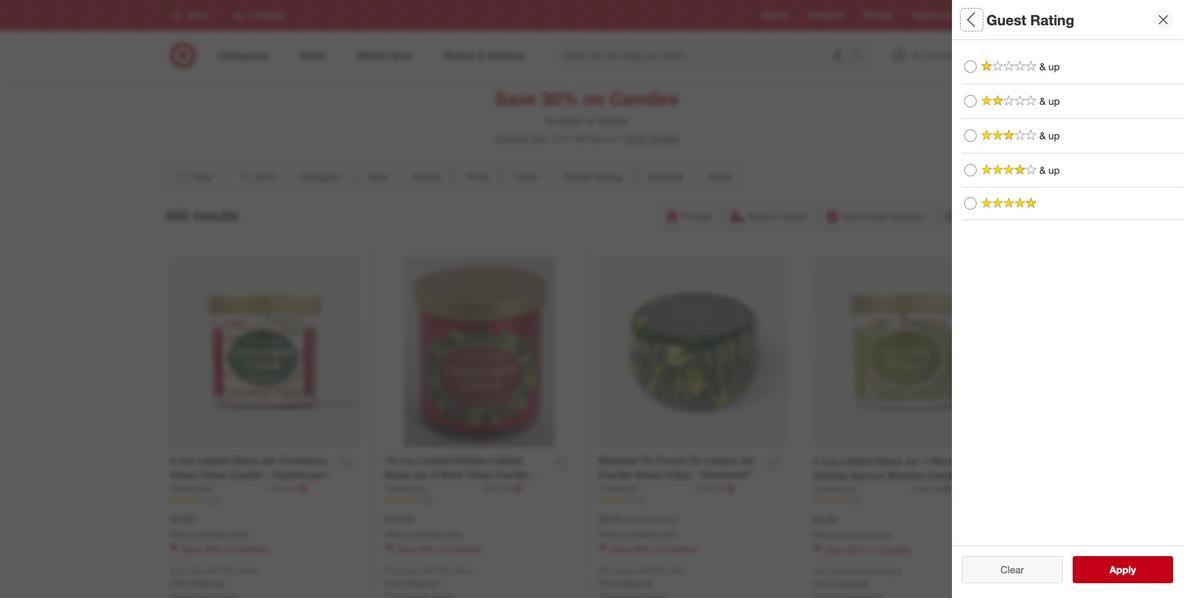 Task type: vqa. For each thing, say whether or not it's contained in the screenshot.
leftmost Price button
yes



Task type: locate. For each thing, give the bounding box(es) containing it.
marbled tin forest fir lidded jar candle green 5.8oz - threshold™ link
[[599, 454, 760, 482]]

save
[[496, 88, 536, 110], [183, 544, 201, 554], [397, 544, 416, 554], [612, 544, 631, 554], [826, 544, 845, 555]]

1 clove from the left
[[201, 469, 227, 481]]

1 horizontal spatial 4.1oz
[[814, 455, 839, 467]]

at down threshold™
[[717, 483, 725, 493]]

0 horizontal spatial 450
[[166, 206, 189, 224]]

450 for 450 results
[[166, 206, 189, 224]]

¬
[[300, 482, 308, 494], [514, 482, 522, 494], [727, 482, 735, 494], [944, 483, 952, 495]]

jar up threshold™
[[740, 454, 755, 467]]

on for 4.1oz lidded glass jar christmas cheer clove candle - opalhouse™
[[224, 544, 234, 554]]

at
[[290, 483, 297, 493], [504, 483, 512, 493], [717, 483, 725, 493], [934, 483, 941, 494]]

edition
[[455, 454, 488, 467]]

results right see
[[1118, 564, 1150, 576]]

3 up from the top
[[1049, 129, 1060, 142]]

1 vertical spatial cheer
[[436, 483, 464, 495]]

candles down "$10.00 when purchased online"
[[451, 544, 482, 554]]

4.1oz lidded glass jar 1-wick holiday spruce woodsy candle - opalhouse™ image
[[814, 257, 1004, 447], [814, 257, 1004, 447]]

lidded inside 4.1oz lidded glass jar christmas cheer clove candle - opalhouse™
[[198, 454, 230, 467]]

when inside "$10.00 when purchased online"
[[385, 529, 404, 539]]

glass up woodsy
[[876, 455, 902, 467]]

0 horizontal spatial brand button
[[403, 163, 451, 191]]

450 down or
[[572, 133, 589, 145]]

opalhouse™ up the 117 link
[[273, 469, 329, 481]]

2 vertical spatial & up radio
[[965, 164, 977, 176]]

3 & from the top
[[1040, 129, 1046, 142]]

type inside all filters dialog
[[962, 96, 989, 110]]

delivery
[[891, 210, 926, 223]]

30% down 71
[[848, 544, 865, 555]]

0 vertical spatial type
[[962, 96, 989, 110]]

at up 75 link
[[504, 483, 512, 493]]

guest rating
[[987, 11, 1075, 28], [565, 171, 622, 183]]

christmas up the 117 link
[[279, 454, 327, 467]]

4.1oz for 4.1oz lidded glass jar christmas cheer clove candle - opalhouse™
[[170, 454, 195, 467]]

$5.00
[[170, 513, 194, 525], [599, 513, 623, 525], [814, 514, 838, 526]]

save 30% on candles down 117
[[183, 544, 268, 554]]

christmas inside 4.1oz lidded glass jar christmas cheer clove candle - opalhouse™
[[279, 454, 327, 467]]

clear all
[[995, 564, 1031, 576]]

find stores link
[[974, 10, 1011, 21]]

at for -
[[290, 483, 297, 493]]

clear for clear
[[1001, 564, 1025, 576]]

candle
[[230, 469, 263, 481], [495, 469, 528, 481], [599, 469, 632, 481], [928, 469, 961, 482]]

online inside $5.00 ( $0.86 /ounce ) when purchased online
[[658, 529, 678, 539]]

on
[[583, 88, 605, 110], [224, 544, 234, 554], [439, 544, 448, 554], [653, 544, 663, 554], [868, 544, 877, 555]]

1 horizontal spatial type
[[962, 96, 989, 110]]

0 horizontal spatial christmas
[[279, 454, 327, 467]]

opalhouse™
[[273, 469, 329, 481], [473, 483, 530, 495], [814, 483, 870, 496]]

when for 15.1oz limited edition lidded glass jar 2-wick clove candle christmas cheer - opalhouse™
[[385, 529, 404, 539]]

category button
[[962, 40, 1184, 83], [290, 163, 352, 191]]

dec
[[531, 133, 549, 145]]

opalhouse™ down edition
[[473, 483, 530, 495]]

wick inside 15.1oz limited edition lidded glass jar 2-wick clove candle christmas cheer - opalhouse™
[[441, 469, 464, 481]]

$5.00 inside $5.00 ( $0.86 /ounce ) when purchased online
[[599, 513, 623, 525]]

shipping for 15.1oz limited edition lidded glass jar 2-wick clove candle christmas cheer - opalhouse™
[[404, 578, 437, 588]]

& up radio
[[965, 95, 977, 107], [965, 130, 977, 142], [965, 164, 977, 176]]

ships for 4.1oz lidded glass jar christmas cheer clove candle - opalhouse™
[[187, 566, 205, 575]]

$5.00 when purchased online down 71
[[814, 514, 892, 539]]

online down 71 link
[[872, 530, 892, 539]]

ships
[[187, 566, 205, 575], [402, 566, 419, 575], [616, 566, 634, 575], [831, 566, 849, 576]]

clove down edition
[[467, 469, 493, 481]]

0 horizontal spatial rating
[[594, 171, 622, 183]]

1 horizontal spatial guest rating
[[987, 11, 1075, 28]]

jar left 1-
[[905, 455, 920, 467]]

4.1oz lidded glass jar 1-wick holiday spruce woodsy candle - opalhouse™ link
[[814, 454, 975, 496]]

30% down 117
[[204, 544, 222, 554]]

candles down 71 link
[[880, 544, 912, 555]]

purchased inside $5.00 ( $0.86 /ounce ) when purchased online
[[621, 529, 656, 539]]

1 horizontal spatial price
[[962, 182, 991, 196]]

clear button
[[962, 556, 1063, 583]]

1 horizontal spatial brand
[[962, 139, 996, 153]]

1 horizontal spatial $5.00
[[599, 513, 623, 525]]

/ounce
[[649, 514, 676, 525]]

1 vertical spatial brand
[[414, 171, 441, 183]]

lidded right edition
[[491, 454, 523, 467]]

30% down $5.00 ( $0.86 /ounce ) when purchased online
[[633, 544, 651, 554]]

opalhouse up 75
[[385, 483, 427, 493]]

0 horizontal spatial store
[[559, 115, 583, 127]]

on up or
[[583, 88, 605, 110]]

wick down limited
[[441, 469, 464, 481]]

2 & up from the top
[[1040, 95, 1060, 107]]

4 & up from the top
[[1040, 164, 1060, 176]]

clove
[[201, 469, 227, 481], [467, 469, 493, 481]]

redcard link
[[864, 10, 893, 21]]

2 & up radio from the top
[[965, 130, 977, 142]]

1 vertical spatial christmas
[[385, 483, 433, 495]]

spruce
[[852, 469, 885, 482]]

1 horizontal spatial glass
[[385, 469, 411, 481]]

1 vertical spatial wick
[[441, 469, 464, 481]]

save 30% on candles down $5.00 ( $0.86 /ounce ) when purchased online
[[612, 544, 697, 554]]

style
[[710, 171, 731, 183]]

0 vertical spatial guest rating
[[987, 11, 1075, 28]]

0 vertical spatial results
[[193, 206, 239, 224]]

0 horizontal spatial opalhouse™
[[273, 469, 329, 481]]

marbled
[[599, 454, 638, 467]]

glass for spruce
[[876, 455, 902, 467]]

jar
[[261, 454, 276, 467], [740, 454, 755, 467], [905, 455, 920, 467], [414, 469, 429, 481]]

1 horizontal spatial opalhouse
[[385, 483, 427, 493]]

¬ for 15.1oz limited edition lidded glass jar 2-wick clove candle christmas cheer - opalhouse™
[[514, 482, 522, 494]]

see
[[1097, 564, 1115, 576]]

1 & from the top
[[1040, 60, 1046, 73]]

save for 15.1oz limited edition lidded glass jar 2-wick clove candle christmas cheer - opalhouse™
[[397, 544, 416, 554]]

rating right filters
[[1031, 11, 1075, 28]]

only at ¬ for woodsy
[[914, 483, 952, 495]]

$5.00 when purchased online down 117
[[170, 513, 249, 539]]

all
[[962, 11, 980, 28]]

0 horizontal spatial results
[[193, 206, 239, 224]]

0 vertical spatial category
[[962, 53, 1014, 67]]

1 & up from the top
[[1040, 60, 1060, 73]]

4.1oz lidded glass jar christmas cheer clove candle - opalhouse™ link
[[170, 454, 331, 482]]

0 vertical spatial wick
[[932, 455, 955, 467]]

4.1oz inside 4.1oz lidded glass jar 1-wick holiday spruce woodsy candle - opalhouse™
[[814, 455, 839, 467]]

opalhouse link up 71
[[814, 483, 911, 495]]

1 horizontal spatial category
[[962, 53, 1014, 67]]

1 vertical spatial guest rating
[[565, 171, 622, 183]]

free
[[170, 578, 187, 588], [385, 578, 402, 588], [599, 578, 616, 588], [814, 578, 831, 589]]

guest
[[987, 11, 1027, 28], [565, 171, 591, 183]]

0 vertical spatial rating
[[1031, 11, 1075, 28]]

clear inside button
[[995, 564, 1018, 576]]

save 30% on candles down "$10.00 when purchased online"
[[397, 544, 482, 554]]

expires
[[495, 133, 528, 145]]

store right the in
[[785, 210, 807, 223]]

glass up the 117 link
[[232, 454, 259, 467]]

17 link
[[599, 494, 789, 505]]

store inside save 30% on candles in-store or online
[[559, 115, 583, 127]]

1 vertical spatial type button
[[357, 163, 399, 191]]

30% for marbled tin forest fir lidded jar candle green 5.8oz - threshold™
[[633, 544, 651, 554]]

$35
[[223, 566, 235, 575], [437, 566, 449, 575], [652, 566, 664, 575], [866, 566, 878, 576]]

same day delivery button
[[820, 203, 934, 230]]

only ships with $35 orders for holiday
[[814, 566, 902, 576]]

glass down the 15.1oz
[[385, 469, 411, 481]]

1 horizontal spatial category button
[[962, 40, 1184, 83]]

candle down 1-
[[928, 469, 961, 482]]

2 up from the top
[[1049, 95, 1060, 107]]

0 horizontal spatial category button
[[290, 163, 352, 191]]

on for 4.1oz lidded glass jar 1-wick holiday spruce woodsy candle - opalhouse™
[[868, 544, 877, 555]]

brand inside all filters dialog
[[962, 139, 996, 153]]

when
[[170, 529, 189, 539], [385, 529, 404, 539], [599, 529, 619, 539], [814, 530, 833, 539]]

purchased for holiday
[[835, 530, 870, 539]]

1 vertical spatial & up radio
[[965, 130, 977, 142]]

rating down items
[[594, 171, 622, 183]]

find
[[974, 11, 988, 20]]

on for marbled tin forest fir lidded jar candle green 5.8oz - threshold™
[[653, 544, 663, 554]]

style button
[[699, 163, 742, 191]]

candles up online
[[610, 88, 679, 110]]

wick up 71 link
[[932, 455, 955, 467]]

& up radio
[[965, 61, 977, 73]]

category down "all filters"
[[962, 53, 1014, 67]]

store inside button
[[785, 210, 807, 223]]

at for woodsy
[[934, 483, 941, 494]]

when inside $5.00 ( $0.86 /ounce ) when purchased online
[[599, 529, 619, 539]]

Include out of stock checkbox
[[962, 484, 975, 496]]

lidded inside 15.1oz limited edition lidded glass jar 2-wick clove candle christmas cheer - opalhouse™
[[491, 454, 523, 467]]

2 horizontal spatial opalhouse
[[814, 483, 856, 494]]

on down the 117 link
[[224, 544, 234, 554]]

clear inside 'button'
[[1001, 564, 1025, 576]]

clove inside 15.1oz limited edition lidded glass jar 2-wick clove candle christmas cheer - opalhouse™
[[467, 469, 493, 481]]

lidded
[[198, 454, 230, 467], [491, 454, 523, 467], [705, 454, 737, 467], [841, 455, 873, 467]]

0 horizontal spatial glass
[[232, 454, 259, 467]]

0 vertical spatial 450
[[572, 133, 589, 145]]

save 30% on candles down 71
[[826, 544, 912, 555]]

shipping for 4.1oz lidded glass jar christmas cheer clove candle - opalhouse™
[[190, 578, 223, 588]]

opalhouse™ inside 4.1oz lidded glass jar 1-wick holiday spruce woodsy candle - opalhouse™
[[814, 483, 870, 496]]

None radio
[[965, 198, 977, 210]]

shop in store
[[748, 210, 807, 223]]

4.1oz for 4.1oz lidded glass jar 1-wick holiday spruce woodsy candle - opalhouse™
[[814, 455, 839, 467]]

1 horizontal spatial opalhouse link
[[385, 482, 482, 494]]

ad
[[835, 11, 844, 20]]

0 horizontal spatial cheer
[[170, 469, 198, 481]]

purchased down 117
[[191, 529, 227, 539]]

shop in store button
[[725, 203, 815, 230]]

1 clear from the left
[[995, 564, 1018, 576]]

candle inside 4.1oz lidded glass jar christmas cheer clove candle - opalhouse™
[[230, 469, 263, 481]]

1 vertical spatial store
[[785, 210, 807, 223]]

shipping for 4.1oz lidded glass jar 1-wick holiday spruce woodsy candle - opalhouse™
[[833, 578, 866, 589]]

material
[[648, 171, 684, 183]]

glass inside 15.1oz limited edition lidded glass jar 2-wick clove candle christmas cheer - opalhouse™
[[385, 469, 411, 481]]

4 up from the top
[[1049, 164, 1060, 176]]

online down 75 link
[[443, 529, 463, 539]]

- up the 117 link
[[266, 469, 270, 481]]

category right sort
[[300, 171, 341, 183]]

candles for 4.1oz lidded glass jar 1-wick holiday spruce woodsy candle - opalhouse™
[[880, 544, 912, 555]]

$5.00 for 4.1oz lidded glass jar 1-wick holiday spruce woodsy candle - opalhouse™
[[814, 514, 838, 526]]

opalhouse link up 75
[[385, 482, 482, 494]]

2 horizontal spatial glass
[[876, 455, 902, 467]]

price
[[466, 171, 489, 183], [962, 182, 991, 196]]

0 vertical spatial store
[[559, 115, 583, 127]]

*
[[223, 578, 226, 588], [437, 578, 440, 588], [652, 578, 655, 588], [866, 578, 869, 589]]

1 horizontal spatial store
[[785, 210, 807, 223]]

free for 15.1oz limited edition lidded glass jar 2-wick clove candle christmas cheer - opalhouse™
[[385, 578, 402, 588]]

0 horizontal spatial guest
[[565, 171, 591, 183]]

purchased
[[191, 529, 227, 539], [406, 529, 441, 539], [621, 529, 656, 539], [835, 530, 870, 539]]

3 & up from the top
[[1040, 129, 1060, 142]]

candles down )
[[665, 544, 697, 554]]

free for marbled tin forest fir lidded jar candle green 5.8oz - threshold™
[[599, 578, 616, 588]]

candles down the 117 link
[[236, 544, 268, 554]]

450 down 'filter' button
[[166, 206, 189, 224]]

0 horizontal spatial category
[[300, 171, 341, 183]]

30% down "$10.00 when purchased online"
[[418, 544, 436, 554]]

1 vertical spatial guest
[[565, 171, 591, 183]]

1 horizontal spatial wick
[[932, 455, 955, 467]]

0 horizontal spatial $5.00
[[170, 513, 194, 525]]

1 horizontal spatial results
[[1118, 564, 1150, 576]]

store
[[559, 115, 583, 127], [785, 210, 807, 223]]

price up shipping button
[[962, 182, 991, 196]]

jar left "2-"
[[414, 469, 429, 481]]

see results
[[1097, 564, 1150, 576]]

threshold link
[[599, 482, 695, 494]]

only ships with $35 orders for 2-
[[385, 566, 472, 575]]

opalhouse for 2-
[[385, 483, 427, 493]]

1 horizontal spatial clove
[[467, 469, 493, 481]]

candle up the 117 link
[[230, 469, 263, 481]]

price left color button
[[466, 171, 489, 183]]

1 vertical spatial 450
[[166, 206, 189, 224]]

opalhouse™ inside 15.1oz limited edition lidded glass jar 2-wick clove candle christmas cheer - opalhouse™
[[473, 483, 530, 495]]

fir
[[690, 454, 702, 467]]

results down filter
[[193, 206, 239, 224]]

0 vertical spatial & up radio
[[965, 95, 977, 107]]

opalhouse down holiday
[[814, 483, 856, 494]]

glass inside 4.1oz lidded glass jar christmas cheer clove candle - opalhouse™
[[232, 454, 259, 467]]

1 vertical spatial results
[[1118, 564, 1150, 576]]

2 horizontal spatial $5.00
[[814, 514, 838, 526]]

75
[[423, 495, 431, 504]]

save for 4.1oz lidded glass jar christmas cheer clove candle - opalhouse™
[[183, 544, 201, 554]]

brand
[[962, 139, 996, 153], [414, 171, 441, 183]]

shipping
[[962, 210, 1001, 223]]

at up the 117 link
[[290, 483, 297, 493]]

online for clove
[[229, 529, 249, 539]]

lidded up 117
[[198, 454, 230, 467]]

clove inside 4.1oz lidded glass jar christmas cheer clove candle - opalhouse™
[[201, 469, 227, 481]]

lidded up spruce
[[841, 455, 873, 467]]

guest rating inside button
[[565, 171, 622, 183]]

at up 71 link
[[934, 483, 941, 494]]

-
[[266, 469, 270, 481], [694, 469, 698, 481], [963, 469, 967, 482], [467, 483, 471, 495]]

glass
[[232, 454, 259, 467], [876, 455, 902, 467], [385, 469, 411, 481]]

ships for 15.1oz limited edition lidded glass jar 2-wick clove candle christmas cheer - opalhouse™
[[402, 566, 419, 575]]

1 horizontal spatial $5.00 when purchased online
[[814, 514, 892, 539]]

0 horizontal spatial opalhouse
[[170, 483, 212, 493]]

15.1oz
[[385, 454, 415, 467]]

0 vertical spatial guest
[[987, 11, 1027, 28]]

0 horizontal spatial $5.00 when purchased online
[[170, 513, 249, 539]]

0 vertical spatial category button
[[962, 40, 1184, 83]]

1 horizontal spatial 450
[[572, 133, 589, 145]]

purchased down $10.00
[[406, 529, 441, 539]]

jar inside 15.1oz limited edition lidded glass jar 2-wick clove candle christmas cheer - opalhouse™
[[414, 469, 429, 481]]

1 horizontal spatial opalhouse™
[[473, 483, 530, 495]]

guest inside button
[[565, 171, 591, 183]]

results for see results
[[1118, 564, 1150, 576]]

online down /ounce
[[658, 529, 678, 539]]

opalhouse link up 117
[[170, 482, 267, 494]]

2 horizontal spatial opalhouse link
[[814, 483, 911, 495]]

online inside "$10.00 when purchased online"
[[443, 529, 463, 539]]

on down /ounce
[[653, 544, 663, 554]]

0 vertical spatial type button
[[962, 83, 1184, 126]]

lidded inside marbled tin forest fir lidded jar candle green 5.8oz - threshold™
[[705, 454, 737, 467]]

4.1oz inside 4.1oz lidded glass jar christmas cheer clove candle - opalhouse™
[[170, 454, 195, 467]]

results inside button
[[1118, 564, 1150, 576]]

results
[[193, 206, 239, 224], [1118, 564, 1150, 576]]

1 vertical spatial type
[[367, 171, 388, 183]]

0 horizontal spatial clove
[[201, 469, 227, 481]]

marbled tin forest fir lidded jar candle green 5.8oz - threshold™ image
[[599, 257, 789, 447], [599, 257, 789, 447]]

- down the fir
[[694, 469, 698, 481]]

redcard
[[864, 11, 893, 20]]

only at ¬ down 4.1oz lidded glass jar christmas cheer clove candle - opalhouse™
[[270, 482, 308, 494]]

30% up in-
[[541, 88, 578, 110]]

$5.00 for 4.1oz lidded glass jar christmas cheer clove candle - opalhouse™
[[170, 513, 194, 525]]

glass inside 4.1oz lidded glass jar 1-wick holiday spruce woodsy candle - opalhouse™
[[876, 455, 902, 467]]

save for 4.1oz lidded glass jar 1-wick holiday spruce woodsy candle - opalhouse™
[[826, 544, 845, 555]]

lidded inside 4.1oz lidded glass jar 1-wick holiday spruce woodsy candle - opalhouse™
[[841, 455, 873, 467]]

cheer inside 15.1oz limited edition lidded glass jar 2-wick clove candle christmas cheer - opalhouse™
[[436, 483, 464, 495]]

lidded up threshold™
[[705, 454, 737, 467]]

opalhouse up 117
[[170, 483, 212, 493]]

0 vertical spatial cheer
[[170, 469, 198, 481]]

purchased down $0.86
[[621, 529, 656, 539]]

jar up the 117 link
[[261, 454, 276, 467]]

1 horizontal spatial guest
[[987, 11, 1027, 28]]

on down 71 link
[[868, 544, 877, 555]]

2 clear from the left
[[1001, 564, 1025, 576]]

0 horizontal spatial brand
[[414, 171, 441, 183]]

¬ for 4.1oz lidded glass jar christmas cheer clove candle - opalhouse™
[[300, 482, 308, 494]]

75 link
[[385, 494, 575, 505]]

only at ¬ down threshold™
[[697, 482, 735, 494]]

offer details
[[625, 133, 679, 145]]

0 horizontal spatial opalhouse link
[[170, 482, 267, 494]]

117
[[208, 495, 221, 504]]

4.1oz lidded glass jar christmas cheer clove candle - opalhouse™ image
[[170, 257, 360, 447], [170, 257, 360, 447]]

results for 450 results
[[193, 206, 239, 224]]

with for clove
[[207, 566, 221, 575]]

candle inside 4.1oz lidded glass jar 1-wick holiday spruce woodsy candle - opalhouse™
[[928, 469, 961, 482]]

store left or
[[559, 115, 583, 127]]

purchased down 71
[[835, 530, 870, 539]]

- down edition
[[467, 483, 471, 495]]

glass for candle
[[232, 454, 259, 467]]

online
[[598, 115, 628, 127]]

tin
[[641, 454, 655, 467]]

brand button
[[962, 126, 1184, 170], [403, 163, 451, 191]]

1 horizontal spatial cheer
[[436, 483, 464, 495]]

on down "$10.00 when purchased online"
[[439, 544, 448, 554]]

clove up 117
[[201, 469, 227, 481]]

0 vertical spatial christmas
[[279, 454, 327, 467]]

30% for 4.1oz lidded glass jar 1-wick holiday spruce woodsy candle - opalhouse™
[[848, 544, 865, 555]]

opalhouse™ down holiday
[[814, 483, 870, 496]]

candles for marbled tin forest fir lidded jar candle green 5.8oz - threshold™
[[665, 544, 697, 554]]

day
[[871, 210, 888, 223]]

online down the 117 link
[[229, 529, 249, 539]]

rating inside dialog
[[1031, 11, 1075, 28]]

christmas down the 15.1oz
[[385, 483, 433, 495]]

2 horizontal spatial opalhouse™
[[814, 483, 870, 496]]

0 horizontal spatial price button
[[456, 163, 499, 191]]

- up include out of stock checkbox
[[963, 469, 967, 482]]

1 vertical spatial rating
[[594, 171, 622, 183]]

when for 4.1oz lidded glass jar 1-wick holiday spruce woodsy candle - opalhouse™
[[814, 530, 833, 539]]

* for wick
[[437, 578, 440, 588]]

1 horizontal spatial rating
[[1031, 11, 1075, 28]]

only ships with $35 orders
[[170, 566, 258, 575], [385, 566, 472, 575], [599, 566, 687, 575], [814, 566, 902, 576]]

1 horizontal spatial christmas
[[385, 483, 433, 495]]

$35 for candle
[[223, 566, 235, 575]]

0 horizontal spatial wick
[[441, 469, 464, 481]]

0 horizontal spatial guest rating
[[565, 171, 622, 183]]

wick inside 4.1oz lidded glass jar 1-wick holiday spruce woodsy candle - opalhouse™
[[932, 455, 955, 467]]

orders for green
[[666, 566, 687, 575]]

0 horizontal spatial 4.1oz
[[170, 454, 195, 467]]

only at ¬ down edition
[[484, 482, 522, 494]]

- inside 15.1oz limited edition lidded glass jar 2-wick clove candle christmas cheer - opalhouse™
[[467, 483, 471, 495]]

2 clove from the left
[[467, 469, 493, 481]]

0 horizontal spatial type
[[367, 171, 388, 183]]

candle up 75 link
[[495, 469, 528, 481]]

1 horizontal spatial type button
[[962, 83, 1184, 126]]

0 vertical spatial brand
[[962, 139, 996, 153]]

purchased inside "$10.00 when purchased online"
[[406, 529, 441, 539]]

2 & from the top
[[1040, 95, 1046, 107]]

opalhouse for holiday
[[814, 483, 856, 494]]

offer details button
[[616, 132, 679, 146]]

wick
[[932, 455, 955, 467], [441, 469, 464, 481]]

jar inside 4.1oz lidded glass jar christmas cheer clove candle - opalhouse™
[[261, 454, 276, 467]]

clear for clear all
[[995, 564, 1018, 576]]

* for candle
[[223, 578, 226, 588]]

limited
[[418, 454, 453, 467]]

only at ¬ down 1-
[[914, 483, 952, 495]]

candle up threshold
[[599, 469, 632, 481]]



Task type: describe. For each thing, give the bounding box(es) containing it.
shipping for marbled tin forest fir lidded jar candle green 5.8oz - threshold™
[[619, 578, 652, 588]]

save for marbled tin forest fir lidded jar candle green 5.8oz - threshold™
[[612, 544, 631, 554]]

same day delivery
[[843, 210, 926, 223]]

green
[[635, 469, 663, 481]]

with for candle
[[636, 566, 650, 575]]

registry link
[[762, 10, 789, 21]]

in
[[774, 210, 782, 223]]

threshold™
[[700, 469, 753, 481]]

1 horizontal spatial price button
[[962, 170, 1184, 213]]

at for 5.8oz
[[717, 483, 725, 493]]

$10.00
[[385, 513, 414, 525]]

opalhouse link for holiday
[[814, 483, 911, 495]]

450 for 450 items
[[572, 133, 589, 145]]

free shipping * for 15.1oz limited edition lidded glass jar 2-wick clove candle christmas cheer - opalhouse™
[[385, 578, 440, 588]]

opalhouse for clove
[[170, 483, 212, 493]]

guest rating dialog
[[953, 0, 1184, 598]]

woodsy
[[888, 469, 925, 482]]

1 vertical spatial category button
[[290, 163, 352, 191]]

candles inside save 30% on candles in-store or online
[[610, 88, 679, 110]]

$5.00 ( $0.86 /ounce ) when purchased online
[[599, 513, 678, 539]]

opalhouse link for 2-
[[385, 482, 482, 494]]

15.1oz limited edition lidded glass jar 2-wick clove candle christmas cheer - opalhouse™ image
[[385, 257, 575, 447]]

threshold
[[599, 483, 638, 493]]

or
[[586, 115, 596, 127]]

- inside 4.1oz lidded glass jar christmas cheer clove candle - opalhouse™
[[266, 469, 270, 481]]

0 horizontal spatial price
[[466, 171, 489, 183]]

save 30% on candles for spruce
[[826, 544, 912, 555]]

13
[[551, 133, 562, 145]]

450 results
[[166, 206, 239, 224]]

1 vertical spatial category
[[300, 171, 341, 183]]

forest
[[658, 454, 687, 467]]

weekly ad link
[[809, 10, 844, 21]]

apply
[[1110, 564, 1137, 576]]

$35 for green
[[652, 566, 664, 575]]

sort button
[[228, 163, 285, 191]]

450 items
[[572, 133, 616, 145]]

category inside all filters dialog
[[962, 53, 1014, 67]]

clear all button
[[962, 556, 1063, 583]]

only at ¬ for -
[[270, 482, 308, 494]]

save 30% on candles for green
[[612, 544, 697, 554]]

all filters
[[962, 11, 1022, 28]]

$35 for spruce
[[866, 566, 878, 576]]

apply button
[[1073, 556, 1174, 583]]

only ships with $35 orders for clove
[[170, 566, 258, 575]]

category button inside all filters dialog
[[962, 40, 1184, 83]]

on for 15.1oz limited edition lidded glass jar 2-wick clove candle christmas cheer - opalhouse™
[[439, 544, 448, 554]]

sort
[[256, 171, 275, 183]]

rating inside button
[[594, 171, 622, 183]]

orders for wick
[[451, 566, 472, 575]]

when for 4.1oz lidded glass jar christmas cheer clove candle - opalhouse™
[[170, 529, 189, 539]]

opalhouse™ inside 4.1oz lidded glass jar christmas cheer clove candle - opalhouse™
[[273, 469, 329, 481]]

filter
[[192, 171, 214, 183]]

$10.00 when purchased online
[[385, 513, 463, 539]]

1 & up radio from the top
[[965, 95, 977, 107]]

free shipping * for marbled tin forest fir lidded jar candle green 5.8oz - threshold™
[[599, 578, 655, 588]]

on inside save 30% on candles in-store or online
[[583, 88, 605, 110]]

jar inside marbled tin forest fir lidded jar candle green 5.8oz - threshold™
[[740, 454, 755, 467]]

1 horizontal spatial brand button
[[962, 126, 1184, 170]]

target circle
[[913, 11, 954, 20]]

ships for marbled tin forest fir lidded jar candle green 5.8oz - threshold™
[[616, 566, 634, 575]]

orders for candle
[[237, 566, 258, 575]]

find stores
[[974, 11, 1011, 20]]

free for 4.1oz lidded glass jar 1-wick holiday spruce woodsy candle - opalhouse™
[[814, 578, 831, 589]]

2-
[[432, 469, 441, 481]]

30% for 15.1oz limited edition lidded glass jar 2-wick clove candle christmas cheer - opalhouse™
[[418, 544, 436, 554]]

free shipping * for 4.1oz lidded glass jar 1-wick holiday spruce woodsy candle - opalhouse™
[[814, 578, 869, 589]]

$5.00 for marbled tin forest fir lidded jar candle green 5.8oz - threshold™
[[599, 513, 623, 525]]

expires dec 13
[[495, 133, 562, 145]]

opalhouse link for clove
[[170, 482, 267, 494]]

¬ for marbled tin forest fir lidded jar candle green 5.8oz - threshold™
[[727, 482, 735, 494]]

same
[[843, 210, 868, 223]]

4.1oz lidded glass jar 1-wick holiday spruce woodsy candle - opalhouse™
[[814, 455, 967, 496]]

71
[[852, 496, 860, 505]]

15.1oz limited edition lidded glass jar 2-wick clove candle christmas cheer - opalhouse™
[[385, 454, 530, 495]]

circle
[[935, 11, 954, 20]]

* for green
[[652, 578, 655, 588]]

4 & from the top
[[1040, 164, 1046, 176]]

purchased for 2-
[[406, 529, 441, 539]]

registry
[[762, 11, 789, 20]]

see results button
[[1073, 556, 1174, 583]]

pickup button
[[660, 203, 720, 230]]

* for spruce
[[866, 578, 869, 589]]

target circle link
[[913, 10, 954, 21]]

shop
[[748, 210, 771, 223]]

orders for spruce
[[880, 566, 902, 576]]

christmas inside 15.1oz limited edition lidded glass jar 2-wick clove candle christmas cheer - opalhouse™
[[385, 483, 433, 495]]

$5.00 when purchased online for clove
[[170, 513, 249, 539]]

color
[[515, 171, 539, 183]]

candle inside 15.1oz limited edition lidded glass jar 2-wick clove candle christmas cheer - opalhouse™
[[495, 469, 528, 481]]

1 up from the top
[[1049, 60, 1060, 73]]

candle inside marbled tin forest fir lidded jar candle green 5.8oz - threshold™
[[599, 469, 632, 481]]

only at ¬ for clove
[[484, 482, 522, 494]]

save inside save 30% on candles in-store or online
[[496, 88, 536, 110]]

5.8oz
[[666, 469, 691, 481]]

candles for 4.1oz lidded glass jar christmas cheer clove candle - opalhouse™
[[236, 544, 268, 554]]

marbled tin forest fir lidded jar candle green 5.8oz - threshold™
[[599, 454, 755, 481]]

online for 2-
[[443, 529, 463, 539]]

ships for 4.1oz lidded glass jar 1-wick holiday spruce woodsy candle - opalhouse™
[[831, 566, 849, 576]]

weekly
[[809, 11, 833, 20]]

with for 2-
[[421, 566, 435, 575]]

¬ for 4.1oz lidded glass jar 1-wick holiday spruce woodsy candle - opalhouse™
[[944, 483, 952, 495]]

jar inside 4.1oz lidded glass jar 1-wick holiday spruce woodsy candle - opalhouse™
[[905, 455, 920, 467]]

17
[[638, 495, 646, 504]]

30% inside save 30% on candles in-store or online
[[541, 88, 578, 110]]

candles for 15.1oz limited edition lidded glass jar 2-wick clove candle christmas cheer - opalhouse™
[[451, 544, 482, 554]]

weekly ad
[[809, 11, 844, 20]]

only ships with $35 orders for candle
[[599, 566, 687, 575]]

)
[[676, 514, 678, 525]]

purchased for clove
[[191, 529, 227, 539]]

items
[[591, 133, 616, 145]]

color button
[[504, 163, 549, 191]]

- inside 4.1oz lidded glass jar 1-wick holiday spruce woodsy candle - opalhouse™
[[963, 469, 967, 482]]

all
[[1021, 564, 1031, 576]]

15.1oz limited edition lidded glass jar 2-wick clove candle christmas cheer - opalhouse™ link
[[385, 454, 546, 495]]

at for clove
[[504, 483, 512, 493]]

71 link
[[814, 495, 1004, 506]]

guest inside dialog
[[987, 11, 1027, 28]]

stores
[[990, 11, 1011, 20]]

$35 for wick
[[437, 566, 449, 575]]

What can we help you find? suggestions appear below search field
[[556, 42, 856, 69]]

target
[[913, 11, 933, 20]]

$5.00 when purchased online for holiday
[[814, 514, 892, 539]]

pickup
[[682, 210, 712, 223]]

- inside marbled tin forest fir lidded jar candle green 5.8oz - threshold™
[[694, 469, 698, 481]]

online for holiday
[[872, 530, 892, 539]]

details
[[650, 133, 679, 145]]

material button
[[638, 163, 694, 191]]

save 30% on candles in-store or online
[[496, 88, 679, 127]]

guest rating inside dialog
[[987, 11, 1075, 28]]

3 & up radio from the top
[[965, 164, 977, 176]]

holiday
[[814, 469, 849, 482]]

cheer inside 4.1oz lidded glass jar christmas cheer clove candle - opalhouse™
[[170, 469, 198, 481]]

search button
[[847, 42, 877, 72]]

save 30% on candles for candle
[[183, 544, 268, 554]]

free shipping * for 4.1oz lidded glass jar christmas cheer clove candle - opalhouse™
[[170, 578, 226, 588]]

filters
[[983, 11, 1022, 28]]

all filters dialog
[[953, 0, 1184, 598]]

price inside all filters dialog
[[962, 182, 991, 196]]

free for 4.1oz lidded glass jar christmas cheer clove candle - opalhouse™
[[170, 578, 187, 588]]

with for holiday
[[851, 566, 864, 576]]

0 horizontal spatial type button
[[357, 163, 399, 191]]

save 30% on candles for wick
[[397, 544, 482, 554]]

(
[[626, 514, 628, 525]]

search
[[847, 50, 877, 63]]

30% for 4.1oz lidded glass jar christmas cheer clove candle - opalhouse™
[[204, 544, 222, 554]]

shipping button
[[939, 203, 1009, 230]]

in-
[[546, 115, 559, 127]]

filter button
[[166, 163, 223, 191]]

offer
[[625, 133, 647, 145]]

only at ¬ for 5.8oz
[[697, 482, 735, 494]]

guest rating button
[[554, 163, 633, 191]]



